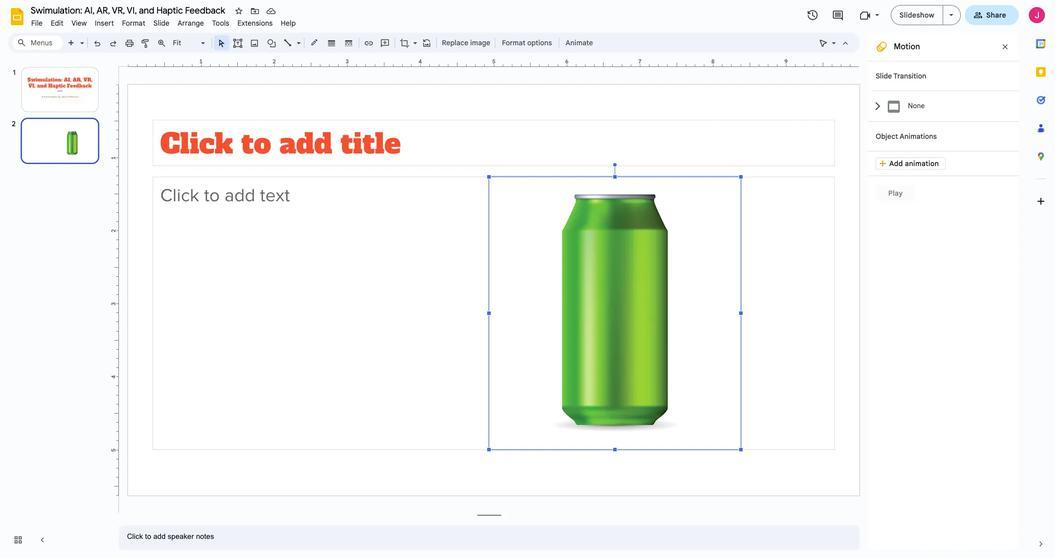 Task type: vqa. For each thing, say whether or not it's contained in the screenshot.
Summary heading
no



Task type: describe. For each thing, give the bounding box(es) containing it.
arrange menu item
[[174, 17, 208, 29]]

share
[[986, 11, 1006, 20]]

Zoom field
[[170, 36, 210, 50]]

format options
[[502, 38, 552, 47]]

menu bar banner
[[0, 0, 1055, 559]]

animate
[[566, 38, 593, 47]]

insert
[[95, 19, 114, 28]]

replace image
[[442, 38, 490, 47]]

insert menu item
[[91, 17, 118, 29]]

view menu item
[[67, 17, 91, 29]]

insert image image
[[249, 36, 260, 50]]

add animation button
[[876, 158, 945, 170]]

extensions menu item
[[233, 17, 277, 29]]

main toolbar
[[62, 0, 598, 391]]

select line image
[[294, 36, 301, 40]]

navigation inside "motion" 'application'
[[0, 57, 111, 559]]

play
[[888, 189, 903, 198]]

image
[[470, 38, 490, 47]]

presentation options image
[[949, 14, 953, 16]]

slide for slide
[[153, 19, 169, 28]]

tools
[[212, 19, 229, 28]]

help
[[281, 19, 296, 28]]

new slide with layout image
[[78, 36, 84, 40]]

replace image button
[[439, 35, 493, 50]]

object animations
[[876, 132, 937, 141]]

slide transition
[[876, 72, 926, 81]]

animations
[[900, 132, 937, 141]]

add animation
[[889, 159, 939, 168]]

border color: transparent image
[[309, 36, 320, 49]]

Rename text field
[[27, 4, 231, 16]]

extensions
[[237, 19, 273, 28]]

format for format
[[122, 19, 145, 28]]

mode and view toolbar
[[815, 33, 854, 53]]

file
[[31, 19, 43, 28]]

help menu item
[[277, 17, 300, 29]]



Task type: locate. For each thing, give the bounding box(es) containing it.
border dash option
[[343, 36, 354, 50]]

tab list inside menu bar banner
[[1027, 30, 1055, 531]]

Zoom text field
[[171, 36, 200, 50]]

motion section
[[868, 33, 1019, 551]]

slide right the "format" menu item
[[153, 19, 169, 28]]

slide for slide transition
[[876, 72, 892, 81]]

arrange
[[178, 19, 204, 28]]

1 vertical spatial format
[[502, 38, 525, 47]]

1 horizontal spatial format
[[502, 38, 525, 47]]

0 vertical spatial format
[[122, 19, 145, 28]]

edit menu item
[[47, 17, 67, 29]]

format menu item
[[118, 17, 149, 29]]

Star checkbox
[[232, 4, 246, 18]]

add
[[889, 159, 903, 168]]

format left the options
[[502, 38, 525, 47]]

slideshow
[[900, 11, 934, 20]]

none
[[908, 102, 925, 110]]

format inside button
[[502, 38, 525, 47]]

transition
[[893, 72, 926, 81]]

Menus field
[[13, 36, 63, 50]]

1 horizontal spatial slide
[[876, 72, 892, 81]]

shape image
[[266, 36, 277, 50]]

tools menu item
[[208, 17, 233, 29]]

0 horizontal spatial slide
[[153, 19, 169, 28]]

format down rename text field
[[122, 19, 145, 28]]

edit
[[51, 19, 63, 28]]

format
[[122, 19, 145, 28], [502, 38, 525, 47]]

1 vertical spatial slide
[[876, 72, 892, 81]]

options
[[527, 38, 552, 47]]

format inside menu item
[[122, 19, 145, 28]]

slide inside motion section
[[876, 72, 892, 81]]

object
[[876, 132, 898, 141]]

file menu item
[[27, 17, 47, 29]]

format for format options
[[502, 38, 525, 47]]

slide left transition
[[876, 72, 892, 81]]

0 horizontal spatial format
[[122, 19, 145, 28]]

view
[[71, 19, 87, 28]]

0 vertical spatial slide
[[153, 19, 169, 28]]

slide menu item
[[149, 17, 174, 29]]

animation
[[905, 159, 939, 168]]

motion application
[[0, 0, 1055, 559]]

slide
[[153, 19, 169, 28], [876, 72, 892, 81]]

none tab
[[872, 91, 1019, 121]]

menu bar
[[27, 13, 300, 30]]

border weight option
[[326, 36, 337, 50]]

menu bar inside menu bar banner
[[27, 13, 300, 30]]

format options button
[[497, 35, 557, 50]]

motion
[[894, 42, 920, 52]]

slide inside menu item
[[153, 19, 169, 28]]

menu bar containing file
[[27, 13, 300, 30]]

navigation
[[0, 57, 111, 559]]

tab list
[[1027, 30, 1055, 531]]

share button
[[965, 5, 1019, 25]]

play button
[[876, 184, 916, 203]]

slideshow button
[[891, 5, 943, 25]]

replace
[[442, 38, 468, 47]]

animate button
[[561, 35, 598, 50]]



